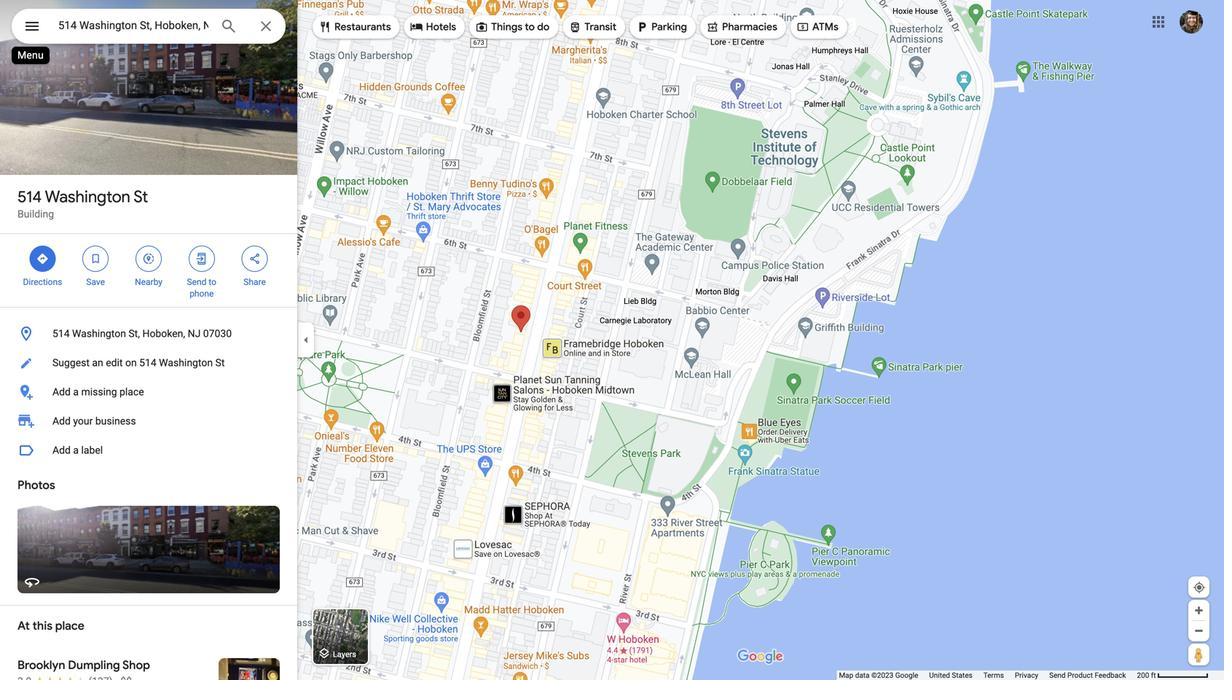 Task type: describe. For each thing, give the bounding box(es) containing it.
brooklyn dumpling shop link
[[0, 647, 297, 680]]

privacy
[[1015, 671, 1039, 680]]

this
[[32, 618, 53, 633]]


[[319, 19, 332, 35]]

terms button
[[984, 671, 1004, 680]]

send product feedback button
[[1050, 671, 1127, 680]]

514 washington st, hoboken, nj 07030
[[52, 328, 232, 340]]

200 ft
[[1137, 671, 1156, 680]]

514 for st
[[17, 187, 42, 207]]

514 inside suggest an edit on 514 washington st button
[[139, 357, 157, 369]]


[[706, 19, 719, 35]]

 search field
[[12, 9, 286, 47]]

 transit
[[569, 19, 617, 35]]

united states
[[930, 671, 973, 680]]

add your business link
[[0, 407, 297, 436]]


[[797, 19, 810, 35]]

show street view coverage image
[[1189, 644, 1210, 665]]

add a label
[[52, 444, 103, 456]]

none field inside '514 washington st, hoboken, nj 07030' field
[[58, 17, 208, 34]]

transit
[[585, 20, 617, 34]]

your
[[73, 415, 93, 427]]

nj
[[188, 328, 201, 340]]

suggest an edit on 514 washington st button
[[0, 348, 297, 378]]

photos
[[17, 478, 55, 493]]

add for add a missing place
[[52, 386, 71, 398]]

data
[[856, 671, 870, 680]]

a for missing
[[73, 386, 79, 398]]

 atms
[[797, 19, 839, 35]]

google maps element
[[0, 0, 1225, 680]]

07030
[[203, 328, 232, 340]]

514 Washington St, Hoboken, NJ 07030 field
[[12, 9, 286, 44]]

google account: giulia masi  
(giulia.masi@adept.ai) image
[[1180, 10, 1203, 34]]

parking
[[652, 20, 687, 34]]

feedback
[[1095, 671, 1127, 680]]

to inside  things to do
[[525, 20, 535, 34]]

place inside button
[[120, 386, 144, 398]]

hoboken,
[[142, 328, 185, 340]]

washington for st
[[45, 187, 130, 207]]

add a label button
[[0, 436, 297, 465]]

at
[[17, 618, 30, 633]]

building
[[17, 208, 54, 220]]

share
[[244, 277, 266, 287]]

st inside button
[[215, 357, 225, 369]]

send product feedback
[[1050, 671, 1127, 680]]

add for add your business
[[52, 415, 71, 427]]

on
[[125, 357, 137, 369]]

atms
[[813, 20, 839, 34]]

missing
[[81, 386, 117, 398]]

 hotels
[[410, 19, 456, 35]]

to inside send to phone
[[209, 277, 217, 287]]

things
[[491, 20, 523, 34]]

nearby
[[135, 277, 162, 287]]

google
[[896, 671, 919, 680]]

terms
[[984, 671, 1004, 680]]

add a missing place button
[[0, 378, 297, 407]]

suggest an edit on 514 washington st
[[52, 357, 225, 369]]


[[89, 251, 102, 267]]

add a missing place
[[52, 386, 144, 398]]



Task type: vqa. For each thing, say whether or not it's contained in the screenshot.
a
yes



Task type: locate. For each thing, give the bounding box(es) containing it.
add inside button
[[52, 386, 71, 398]]

add your business
[[52, 415, 136, 427]]

washington up 'building'
[[45, 187, 130, 207]]

1 vertical spatial a
[[73, 444, 79, 456]]

united
[[930, 671, 950, 680]]

200
[[1137, 671, 1150, 680]]

washington inside 514 washington st building
[[45, 187, 130, 207]]

layers
[[333, 650, 356, 659]]

1 a from the top
[[73, 386, 79, 398]]

a left missing
[[73, 386, 79, 398]]

0 vertical spatial 514
[[17, 187, 42, 207]]

suggest
[[52, 357, 90, 369]]

514
[[17, 187, 42, 207], [52, 328, 70, 340], [139, 357, 157, 369]]

hotels
[[426, 20, 456, 34]]


[[569, 19, 582, 35]]


[[410, 19, 423, 35]]

a
[[73, 386, 79, 398], [73, 444, 79, 456]]

to
[[525, 20, 535, 34], [209, 277, 217, 287]]

phone
[[190, 289, 214, 299]]

1 add from the top
[[52, 386, 71, 398]]

add
[[52, 386, 71, 398], [52, 415, 71, 427], [52, 444, 71, 456]]

footer
[[839, 671, 1137, 680]]

514 inside 514 washington st, hoboken, nj 07030 button
[[52, 328, 70, 340]]

2 a from the top
[[73, 444, 79, 456]]

 things to do
[[475, 19, 550, 35]]

514 right "on"
[[139, 357, 157, 369]]

514 washington st main content
[[0, 0, 297, 680]]

map data ©2023 google
[[839, 671, 919, 680]]

washington
[[45, 187, 130, 207], [72, 328, 126, 340], [159, 357, 213, 369]]

0 vertical spatial washington
[[45, 187, 130, 207]]

brooklyn
[[17, 658, 65, 673]]

0 horizontal spatial send
[[187, 277, 207, 287]]

send
[[187, 277, 207, 287], [1050, 671, 1066, 680]]

actions for 514 washington st region
[[0, 234, 297, 307]]


[[475, 19, 488, 35]]

edit
[[106, 357, 123, 369]]

0 vertical spatial to
[[525, 20, 535, 34]]

1 horizontal spatial 514
[[52, 328, 70, 340]]

at this place
[[17, 618, 84, 633]]

map
[[839, 671, 854, 680]]

dumpling
[[68, 658, 120, 673]]

1 vertical spatial to
[[209, 277, 217, 287]]

add left label
[[52, 444, 71, 456]]

st up 
[[134, 187, 148, 207]]

0 vertical spatial place
[[120, 386, 144, 398]]

1 horizontal spatial place
[[120, 386, 144, 398]]

514 washington st building
[[17, 187, 148, 220]]

footer containing map data ©2023 google
[[839, 671, 1137, 680]]

1 vertical spatial washington
[[72, 328, 126, 340]]

washington for st,
[[72, 328, 126, 340]]

0 horizontal spatial st
[[134, 187, 148, 207]]

states
[[952, 671, 973, 680]]

2 horizontal spatial 514
[[139, 357, 157, 369]]

save
[[86, 277, 105, 287]]

to up phone
[[209, 277, 217, 287]]

0 vertical spatial send
[[187, 277, 207, 287]]

1 horizontal spatial to
[[525, 20, 535, 34]]

privacy button
[[1015, 671, 1039, 680]]

shop
[[122, 658, 150, 673]]

send for send to phone
[[187, 277, 207, 287]]

do
[[537, 20, 550, 34]]


[[636, 19, 649, 35]]

1 vertical spatial add
[[52, 415, 71, 427]]


[[36, 251, 49, 267]]

514 for st,
[[52, 328, 70, 340]]

label
[[81, 444, 103, 456]]

 parking
[[636, 19, 687, 35]]

washington down nj
[[159, 357, 213, 369]]

add inside "button"
[[52, 444, 71, 456]]

place down "on"
[[120, 386, 144, 398]]

washington up an
[[72, 328, 126, 340]]

1 horizontal spatial send
[[1050, 671, 1066, 680]]

2 add from the top
[[52, 415, 71, 427]]

514 inside 514 washington st building
[[17, 187, 42, 207]]

200 ft button
[[1137, 671, 1209, 680]]

zoom in image
[[1194, 605, 1205, 616]]

1 horizontal spatial st
[[215, 357, 225, 369]]

place
[[120, 386, 144, 398], [55, 618, 84, 633]]

2 vertical spatial 514
[[139, 357, 157, 369]]

send inside send to phone
[[187, 277, 207, 287]]

send to phone
[[187, 277, 217, 299]]

pharmacies
[[722, 20, 778, 34]]

514 washington st, hoboken, nj 07030 button
[[0, 319, 297, 348]]

collapse side panel image
[[298, 332, 314, 348]]

0 vertical spatial st
[[134, 187, 148, 207]]

product
[[1068, 671, 1093, 680]]

 restaurants
[[319, 19, 391, 35]]

a left label
[[73, 444, 79, 456]]

a inside "button"
[[73, 444, 79, 456]]

brooklyn dumpling shop
[[17, 658, 150, 673]]

514 up 'building'
[[17, 187, 42, 207]]

zoom out image
[[1194, 625, 1205, 636]]

1 vertical spatial st
[[215, 357, 225, 369]]

st down 07030
[[215, 357, 225, 369]]

show your location image
[[1193, 581, 1206, 594]]

0 horizontal spatial place
[[55, 618, 84, 633]]

place right this
[[55, 618, 84, 633]]

 pharmacies
[[706, 19, 778, 35]]

1 vertical spatial 514
[[52, 328, 70, 340]]

514 up "suggest"
[[52, 328, 70, 340]]

send inside button
[[1050, 671, 1066, 680]]

add for add a label
[[52, 444, 71, 456]]

None field
[[58, 17, 208, 34]]

2 vertical spatial add
[[52, 444, 71, 456]]

send up phone
[[187, 277, 207, 287]]

st inside 514 washington st building
[[134, 187, 148, 207]]

add left the your
[[52, 415, 71, 427]]

send left product
[[1050, 671, 1066, 680]]

0 vertical spatial a
[[73, 386, 79, 398]]

3.9 stars 137 reviews image
[[17, 674, 113, 680]]

directions
[[23, 277, 62, 287]]

price: moderate image
[[120, 675, 132, 680]]

to left do
[[525, 20, 535, 34]]

1 vertical spatial place
[[55, 618, 84, 633]]

business
[[95, 415, 136, 427]]


[[248, 251, 261, 267]]

united states button
[[930, 671, 973, 680]]

restaurants
[[335, 20, 391, 34]]

 button
[[12, 9, 52, 47]]

©2023
[[872, 671, 894, 680]]

add down "suggest"
[[52, 386, 71, 398]]

a for label
[[73, 444, 79, 456]]

1 vertical spatial send
[[1050, 671, 1066, 680]]

a inside button
[[73, 386, 79, 398]]

an
[[92, 357, 103, 369]]

3 add from the top
[[52, 444, 71, 456]]


[[23, 16, 41, 37]]


[[195, 251, 208, 267]]

0 horizontal spatial 514
[[17, 187, 42, 207]]

2 vertical spatial washington
[[159, 357, 213, 369]]

0 vertical spatial add
[[52, 386, 71, 398]]

ft
[[1152, 671, 1156, 680]]

0 horizontal spatial to
[[209, 277, 217, 287]]

st,
[[129, 328, 140, 340]]

send for send product feedback
[[1050, 671, 1066, 680]]


[[142, 251, 155, 267]]

st
[[134, 187, 148, 207], [215, 357, 225, 369]]

footer inside google maps element
[[839, 671, 1137, 680]]



